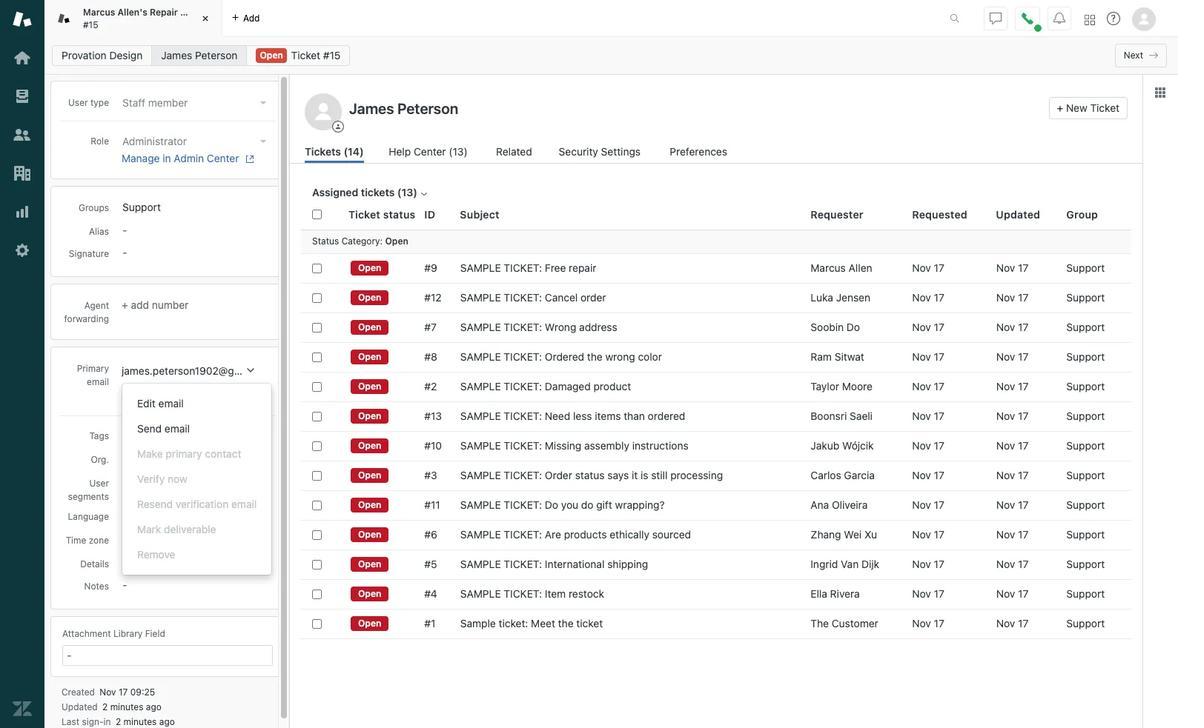 Task type: locate. For each thing, give the bounding box(es) containing it.
agent forwarding
[[64, 300, 109, 325]]

wrapping?
[[615, 499, 665, 512]]

center
[[414, 145, 446, 158], [207, 152, 239, 165]]

arrow down image inside provation design button
[[260, 459, 266, 462]]

ticket: left the need
[[504, 410, 542, 423]]

zendesk support image
[[13, 10, 32, 29]]

0 vertical spatial marcus
[[83, 7, 115, 18]]

settings
[[601, 145, 641, 158]]

views image
[[13, 87, 32, 106]]

4 ticket: from the top
[[504, 351, 542, 363]]

0 horizontal spatial #15
[[83, 19, 98, 30]]

add
[[243, 12, 260, 23], [131, 299, 149, 311], [131, 392, 149, 405]]

provation design button
[[118, 450, 272, 471]]

0 vertical spatial arrow down image
[[260, 102, 266, 105]]

subject
[[460, 208, 499, 221]]

ticket: down sample ticket: cancel order link
[[504, 321, 542, 334]]

type
[[90, 97, 109, 108]]

order
[[581, 291, 606, 304]]

close image
[[198, 11, 213, 26]]

notifications image
[[1054, 12, 1065, 24]]

7 ticket: from the top
[[504, 440, 542, 452]]

user inside user segments
[[89, 478, 109, 489]]

1 horizontal spatial status
[[575, 469, 605, 482]]

#4
[[424, 588, 437, 601]]

ordered
[[648, 410, 685, 423]]

help center (13) link
[[389, 144, 471, 163]]

open for #2
[[358, 381, 381, 392]]

7 sample from the top
[[460, 440, 501, 452]]

email for primary email
[[87, 377, 109, 388]]

sample ticket: international shipping link
[[460, 558, 648, 572]]

allen
[[849, 262, 872, 274]]

role
[[91, 136, 109, 147]]

email down primary
[[87, 377, 109, 388]]

1 horizontal spatial center
[[414, 145, 446, 158]]

ticket: left are
[[504, 529, 542, 541]]

created nov 17 09:25 updated 2 minutes ago last sign-in 2 minutes ago
[[62, 687, 175, 728]]

design inside secondary element
[[109, 49, 143, 62]]

add left number
[[131, 299, 149, 311]]

user up segments
[[89, 478, 109, 489]]

carlos garcia
[[811, 469, 875, 482]]

do left you
[[545, 499, 558, 512]]

wrong
[[545, 321, 576, 334]]

sample ticket: cancel order link
[[460, 291, 606, 305]]

instructions
[[632, 440, 689, 452]]

arrow down image for staff member
[[260, 102, 266, 105]]

2 vertical spatial arrow down image
[[260, 459, 266, 462]]

updated
[[996, 208, 1040, 221], [62, 702, 98, 713]]

1 horizontal spatial #15
[[323, 49, 341, 62]]

#15
[[83, 19, 98, 30], [323, 49, 341, 62]]

1 vertical spatial +
[[122, 299, 128, 311]]

sample right "#6"
[[460, 529, 501, 541]]

support for boonsri saeli
[[1066, 410, 1105, 423]]

oliveira
[[832, 499, 868, 512]]

support for carlos garcia
[[1066, 469, 1105, 482]]

0 vertical spatial #15
[[83, 19, 98, 30]]

2 vertical spatial +
[[122, 392, 128, 405]]

2 arrow down image from the top
[[260, 540, 266, 543]]

1 vertical spatial minutes
[[124, 717, 157, 728]]

luka jensen
[[811, 291, 871, 304]]

status left id
[[383, 208, 416, 221]]

0 vertical spatial 2
[[102, 702, 108, 713]]

0 vertical spatial contact
[[152, 392, 188, 405]]

sample inside sample ticket: are products ethically sourced 'link'
[[460, 529, 501, 541]]

11 ticket: from the top
[[504, 558, 542, 571]]

0 horizontal spatial provation
[[62, 49, 107, 62]]

email for edit email
[[158, 397, 184, 410]]

get started image
[[13, 48, 32, 67]]

#15 inside secondary element
[[323, 49, 341, 62]]

add for add number
[[131, 299, 149, 311]]

center right admin
[[207, 152, 239, 165]]

9 sample from the top
[[460, 499, 501, 512]]

status left says
[[575, 469, 605, 482]]

the left the wrong
[[587, 351, 603, 363]]

sample for sample ticket: item restock
[[460, 588, 501, 601]]

staff member button
[[118, 93, 272, 113]]

add right close icon
[[243, 12, 260, 23]]

arrow down image inside staff member "button"
[[260, 102, 266, 105]]

:
[[380, 236, 383, 247]]

1 horizontal spatial contact
[[205, 448, 241, 460]]

sample inside sample ticket: order status says it is still processing link
[[460, 469, 501, 482]]

1 vertical spatial provation design
[[122, 454, 203, 466]]

send email
[[137, 423, 190, 435]]

sample inside "sample ticket: missing assembly instructions" link
[[460, 440, 501, 452]]

provation design link
[[52, 45, 152, 66]]

(13) inside "link"
[[449, 145, 468, 158]]

alias
[[89, 226, 109, 237]]

ticket
[[576, 618, 603, 630]]

5 ticket: from the top
[[504, 380, 542, 393]]

sample right #7 on the left of page
[[460, 321, 501, 334]]

grid containing ticket status
[[290, 200, 1143, 729]]

arrow down image down english (united states) button
[[260, 540, 266, 543]]

10 ticket: from the top
[[504, 529, 542, 541]]

nov inside created nov 17 09:25 updated 2 minutes ago last sign-in 2 minutes ago
[[100, 687, 116, 698]]

1 vertical spatial the
[[558, 618, 574, 630]]

add up the send
[[131, 392, 149, 405]]

ticket: left order
[[504, 469, 542, 482]]

sample inside sample ticket: cancel order link
[[460, 291, 501, 304]]

sample inside sample ticket: international shipping link
[[460, 558, 501, 571]]

sample inside sample ticket: damaged product link
[[460, 380, 501, 393]]

1 vertical spatial in
[[104, 717, 111, 728]]

administrator
[[122, 135, 187, 148]]

ticket: left you
[[504, 499, 542, 512]]

email right edit in the left bottom of the page
[[158, 397, 184, 410]]

open for #7
[[358, 322, 381, 333]]

arrow down image inside english (united states) button
[[260, 516, 266, 519]]

#9
[[424, 262, 437, 274]]

None text field
[[345, 97, 1043, 119]]

center right help
[[414, 145, 446, 158]]

support for soobin do
[[1066, 321, 1105, 334]]

administrator button
[[118, 131, 272, 152]]

9 ticket: from the top
[[504, 499, 542, 512]]

sample ticket: do you do gift wrapping? link
[[460, 499, 665, 512]]

status
[[383, 208, 416, 221], [575, 469, 605, 482]]

updated inside created nov 17 09:25 updated 2 minutes ago last sign-in 2 minutes ago
[[62, 702, 98, 713]]

ticket: up sample ticket: cancel order on the top
[[504, 262, 542, 274]]

1 vertical spatial provation
[[122, 454, 167, 466]]

notes
[[84, 581, 109, 592]]

1 vertical spatial arrow down image
[[260, 140, 266, 143]]

deliverable
[[164, 523, 216, 536]]

17
[[934, 262, 944, 274], [1018, 262, 1029, 274], [934, 291, 944, 304], [1018, 291, 1029, 304], [934, 321, 944, 334], [1018, 321, 1029, 334], [934, 351, 944, 363], [1018, 351, 1029, 363], [934, 380, 944, 393], [1018, 380, 1029, 393], [934, 410, 944, 423], [1018, 410, 1029, 423], [934, 440, 944, 452], [1018, 440, 1029, 452], [934, 469, 944, 482], [1018, 469, 1029, 482], [934, 499, 944, 512], [1018, 499, 1029, 512], [934, 529, 944, 541], [1018, 529, 1029, 541], [934, 558, 944, 571], [1018, 558, 1029, 571], [934, 588, 944, 601], [1018, 588, 1029, 601], [934, 618, 944, 630], [1018, 618, 1029, 630], [119, 687, 128, 698]]

0 vertical spatial +
[[1057, 102, 1063, 114]]

the for wrong
[[587, 351, 603, 363]]

user for user segments
[[89, 478, 109, 489]]

ticket: for need
[[504, 410, 542, 423]]

1 vertical spatial arrow down image
[[260, 540, 266, 543]]

(13) left related
[[449, 145, 468, 158]]

sample inside "sample ticket: wrong address" link
[[460, 321, 501, 334]]

0 vertical spatial (13)
[[449, 145, 468, 158]]

arrow down image for administrator
[[260, 140, 266, 143]]

4 sample from the top
[[460, 351, 501, 363]]

1 vertical spatial design
[[170, 454, 203, 466]]

user
[[68, 97, 88, 108], [89, 478, 109, 489]]

6 sample from the top
[[460, 410, 501, 423]]

2 right 'sign-'
[[116, 717, 121, 728]]

1 vertical spatial #15
[[323, 49, 341, 62]]

english
[[122, 511, 157, 523]]

admin image
[[13, 241, 32, 260]]

+ for + add contact
[[122, 392, 128, 405]]

8 ticket: from the top
[[504, 469, 542, 482]]

1 vertical spatial (13)
[[397, 186, 417, 199]]

12 ticket: from the top
[[504, 588, 542, 601]]

grid
[[290, 200, 1143, 729]]

#7
[[424, 321, 437, 334]]

ella rivera
[[811, 588, 860, 601]]

segments
[[68, 492, 109, 503]]

ana oliveira
[[811, 499, 868, 512]]

(13) right tickets
[[397, 186, 417, 199]]

0 vertical spatial the
[[587, 351, 603, 363]]

0 vertical spatial provation design
[[62, 49, 143, 62]]

+ inside 'button'
[[1057, 102, 1063, 114]]

time
[[66, 535, 86, 546]]

1 vertical spatial user
[[89, 478, 109, 489]]

1 vertical spatial do
[[545, 499, 558, 512]]

ticket: for do
[[504, 499, 542, 512]]

1 sample from the top
[[460, 262, 501, 274]]

0 vertical spatial user
[[68, 97, 88, 108]]

open for #12
[[358, 292, 381, 303]]

provation design up type
[[62, 49, 143, 62]]

make
[[137, 448, 163, 460]]

None checkbox
[[312, 264, 322, 273], [312, 323, 322, 333], [312, 353, 322, 362], [312, 442, 322, 451], [312, 590, 322, 599], [312, 619, 322, 629], [312, 264, 322, 273], [312, 323, 322, 333], [312, 353, 322, 362], [312, 442, 322, 451], [312, 590, 322, 599], [312, 619, 322, 629]]

design down the marcus allen's repair ticket #15
[[109, 49, 143, 62]]

0 horizontal spatial 2
[[102, 702, 108, 713]]

1 horizontal spatial the
[[587, 351, 603, 363]]

0 vertical spatial in
[[163, 152, 171, 165]]

boonsri saeli
[[811, 410, 873, 423]]

support for taylor moore
[[1066, 380, 1105, 393]]

sample right #12
[[460, 291, 501, 304]]

1 horizontal spatial provation
[[122, 454, 167, 466]]

next button
[[1115, 44, 1167, 67]]

2 sample from the top
[[460, 291, 501, 304]]

the right 'meet'
[[558, 618, 574, 630]]

11 sample from the top
[[460, 558, 501, 571]]

0 vertical spatial design
[[109, 49, 143, 62]]

support for ram sitwat
[[1066, 351, 1105, 363]]

0 vertical spatial provation
[[62, 49, 107, 62]]

+ left edit in the left bottom of the page
[[122, 392, 128, 405]]

-
[[122, 477, 126, 489]]

tabs tab list
[[44, 0, 934, 37]]

contact up send email
[[152, 392, 188, 405]]

now
[[168, 473, 187, 486]]

12 sample from the top
[[460, 588, 501, 601]]

email up 'primary'
[[164, 423, 190, 435]]

email inside primary email
[[87, 377, 109, 388]]

sample for sample ticket: international shipping
[[460, 558, 501, 571]]

1 horizontal spatial (13)
[[449, 145, 468, 158]]

apps image
[[1154, 87, 1166, 99]]

0 vertical spatial minutes
[[110, 702, 143, 713]]

sample ticket: free repair link
[[460, 262, 596, 275]]

3 arrow down image from the top
[[260, 459, 266, 462]]

0 horizontal spatial marcus
[[83, 7, 115, 18]]

assigned
[[312, 186, 358, 199]]

None checkbox
[[312, 293, 322, 303], [312, 382, 322, 392], [312, 412, 322, 422], [312, 471, 322, 481], [312, 501, 322, 510], [312, 531, 322, 540], [312, 560, 322, 570], [312, 293, 322, 303], [312, 382, 322, 392], [312, 412, 322, 422], [312, 471, 322, 481], [312, 501, 322, 510], [312, 531, 322, 540], [312, 560, 322, 570]]

support for ella rivera
[[1066, 588, 1105, 601]]

3 ticket: from the top
[[504, 321, 542, 334]]

provation up user type
[[62, 49, 107, 62]]

ingrid van dijk
[[811, 558, 879, 571]]

sample right #9 at left top
[[460, 262, 501, 274]]

states)
[[198, 511, 232, 523]]

ticket: for are
[[504, 529, 542, 541]]

ticket
[[180, 7, 207, 18], [291, 49, 320, 62], [1090, 102, 1120, 114], [348, 208, 380, 221]]

sample right the #2
[[460, 380, 501, 393]]

2 arrow down image from the top
[[260, 140, 266, 143]]

2 up 'sign-'
[[102, 702, 108, 713]]

provation design up verify now
[[122, 454, 203, 466]]

0 vertical spatial status
[[383, 208, 416, 221]]

sign-
[[82, 717, 104, 728]]

sample up sample
[[460, 588, 501, 601]]

related link
[[496, 144, 534, 163]]

+ left the new
[[1057, 102, 1063, 114]]

1 horizontal spatial design
[[170, 454, 203, 466]]

sample right #10
[[460, 440, 501, 452]]

provation design inside button
[[122, 454, 203, 466]]

1 arrow down image from the top
[[260, 102, 266, 105]]

1 horizontal spatial in
[[163, 152, 171, 165]]

2 ticket: from the top
[[504, 291, 542, 304]]

sample inside sample ticket: item restock link
[[460, 588, 501, 601]]

sample right #3
[[460, 469, 501, 482]]

help center (13)
[[389, 145, 468, 158]]

1 vertical spatial status
[[575, 469, 605, 482]]

2 vertical spatial add
[[131, 392, 149, 405]]

#8
[[424, 351, 437, 363]]

sample right #13
[[460, 410, 501, 423]]

tickets
[[361, 186, 395, 199]]

8 sample from the top
[[460, 469, 501, 482]]

get help image
[[1107, 12, 1120, 25]]

updated down created
[[62, 702, 98, 713]]

1 vertical spatial updated
[[62, 702, 98, 713]]

sample inside sample ticket: need less items than ordered link
[[460, 410, 501, 423]]

10 sample from the top
[[460, 529, 501, 541]]

0 horizontal spatial user
[[68, 97, 88, 108]]

wrong
[[605, 351, 635, 363]]

sample for sample ticket: do you do gift wrapping?
[[460, 499, 501, 512]]

0 vertical spatial add
[[243, 12, 260, 23]]

ticket: down "sample ticket: wrong address" link
[[504, 351, 542, 363]]

in down 'administrator'
[[163, 152, 171, 165]]

arrow down image
[[260, 516, 266, 519], [260, 540, 266, 543]]

email
[[87, 377, 109, 388], [158, 397, 184, 410], [164, 423, 190, 435], [231, 498, 257, 511]]

updated left group
[[996, 208, 1040, 221]]

1 horizontal spatial user
[[89, 478, 109, 489]]

0 horizontal spatial the
[[558, 618, 574, 630]]

1 vertical spatial marcus
[[811, 262, 846, 274]]

wójcik
[[842, 440, 874, 452]]

0 horizontal spatial in
[[104, 717, 111, 728]]

ethically
[[610, 529, 649, 541]]

details
[[80, 559, 109, 570]]

+ right agent
[[122, 299, 128, 311]]

van
[[841, 558, 859, 571]]

marcus for marcus allen's repair ticket #15
[[83, 7, 115, 18]]

arrow down image right states)
[[260, 516, 266, 519]]

ticket: up sample ticket: item restock
[[504, 558, 542, 571]]

1 horizontal spatial marcus
[[811, 262, 846, 274]]

0 horizontal spatial contact
[[152, 392, 188, 405]]

add inside dropdown button
[[243, 12, 260, 23]]

1 horizontal spatial 2
[[116, 717, 121, 728]]

#15 inside the marcus allen's repair ticket #15
[[83, 19, 98, 30]]

0 vertical spatial do
[[847, 321, 860, 334]]

preferences
[[670, 145, 727, 158]]

ticket: for wrong
[[504, 321, 542, 334]]

open for #11
[[358, 500, 381, 511]]

sample for sample ticket: are products ethically sourced
[[460, 529, 501, 541]]

design
[[109, 49, 143, 62], [170, 454, 203, 466]]

(13) for assigned tickets (13)
[[397, 186, 417, 199]]

marcus inside the marcus allen's repair ticket #15
[[83, 7, 115, 18]]

tab
[[44, 0, 222, 37]]

(united
[[160, 511, 195, 523]]

provation design
[[62, 49, 143, 62], [122, 454, 203, 466]]

ingrid
[[811, 558, 838, 571]]

sample right #8
[[460, 351, 501, 363]]

in right last
[[104, 717, 111, 728]]

sample right #11
[[460, 499, 501, 512]]

0 horizontal spatial updated
[[62, 702, 98, 713]]

ticket: up sample ticket: meet the ticket
[[504, 588, 542, 601]]

ticket: left 'missing'
[[504, 440, 542, 452]]

provation up verify on the left
[[122, 454, 167, 466]]

3 sample from the top
[[460, 321, 501, 334]]

sample inside sample ticket: ordered the wrong color link
[[460, 351, 501, 363]]

0 horizontal spatial (13)
[[397, 186, 417, 199]]

sample ticket: cancel order
[[460, 291, 606, 304]]

verify
[[137, 473, 165, 486]]

sample
[[460, 618, 496, 630]]

minutes
[[110, 702, 143, 713], [124, 717, 157, 728]]

the for ticket
[[558, 618, 574, 630]]

manage in admin center
[[122, 152, 239, 165]]

sample ticket: do you do gift wrapping?
[[460, 499, 665, 512]]

1 vertical spatial add
[[131, 299, 149, 311]]

1 vertical spatial ago
[[159, 717, 175, 728]]

support for the customer
[[1066, 618, 1105, 630]]

0 horizontal spatial design
[[109, 49, 143, 62]]

0 vertical spatial arrow down image
[[260, 516, 266, 519]]

5 sample from the top
[[460, 380, 501, 393]]

do right soobin
[[847, 321, 860, 334]]

contact for make primary contact
[[205, 448, 241, 460]]

arrow down image
[[260, 102, 266, 105], [260, 140, 266, 143], [260, 459, 266, 462]]

missing
[[545, 440, 581, 452]]

ticket: down 'sample ticket: free repair' link
[[504, 291, 542, 304]]

09:25
[[130, 687, 155, 698]]

1 arrow down image from the top
[[260, 516, 266, 519]]

user left type
[[68, 97, 88, 108]]

provation design inside secondary element
[[62, 49, 143, 62]]

marcus up luka
[[811, 262, 846, 274]]

ticket: left damaged
[[504, 380, 542, 393]]

marcus left 'allen's'
[[83, 7, 115, 18]]

ticket: inside 'link'
[[504, 529, 542, 541]]

sample right #5
[[460, 558, 501, 571]]

arrow down image inside administrator button
[[260, 140, 266, 143]]

1 ticket: from the top
[[504, 262, 542, 274]]

contact down the - field
[[205, 448, 241, 460]]

sample inside 'sample ticket: free repair' link
[[460, 262, 501, 274]]

staff member
[[122, 96, 188, 109]]

user segments
[[68, 478, 109, 503]]

open for #6
[[358, 529, 381, 541]]

sample for sample ticket: missing assembly instructions
[[460, 440, 501, 452]]

design up now
[[170, 454, 203, 466]]

assigned tickets (13)
[[312, 186, 417, 199]]

luka
[[811, 291, 833, 304]]

remove
[[137, 549, 175, 561]]

1 vertical spatial contact
[[205, 448, 241, 460]]

6 ticket: from the top
[[504, 410, 542, 423]]

0 vertical spatial updated
[[996, 208, 1040, 221]]



Task type: describe. For each thing, give the bounding box(es) containing it.
cancel
[[545, 291, 578, 304]]

#2
[[424, 380, 437, 393]]

sample ticket: item restock
[[460, 588, 604, 601]]

sample for sample ticket: order status says it is still processing
[[460, 469, 501, 482]]

reporting image
[[13, 202, 32, 222]]

ticket: for item
[[504, 588, 542, 601]]

user for user type
[[68, 97, 88, 108]]

the customer
[[811, 618, 878, 630]]

0 horizontal spatial center
[[207, 152, 239, 165]]

james
[[161, 49, 192, 62]]

sample ticket: free repair
[[460, 262, 596, 274]]

primary email
[[77, 363, 109, 388]]

zendesk image
[[13, 700, 32, 719]]

sample ticket: damaged product link
[[460, 380, 631, 394]]

#10
[[424, 440, 442, 452]]

signature
[[69, 248, 109, 259]]

arrow down image for language
[[260, 516, 266, 519]]

zhang
[[811, 529, 841, 541]]

products
[[564, 529, 607, 541]]

language
[[68, 512, 109, 523]]

main element
[[0, 0, 44, 729]]

customers image
[[13, 125, 32, 145]]

jensen
[[836, 291, 871, 304]]

mark
[[137, 523, 161, 536]]

provation inside button
[[122, 454, 167, 466]]

resend verification email
[[137, 498, 257, 511]]

marcus allen
[[811, 262, 872, 274]]

arrow down image for provation design
[[260, 459, 266, 462]]

tab containing marcus allen's repair ticket
[[44, 0, 222, 37]]

organizations image
[[13, 164, 32, 183]]

soobin
[[811, 321, 844, 334]]

#5
[[424, 558, 437, 571]]

design inside button
[[170, 454, 203, 466]]

+ for + add number
[[122, 299, 128, 311]]

open for #5
[[358, 559, 381, 570]]

verification
[[176, 498, 229, 511]]

damaged
[[545, 380, 591, 393]]

staff
[[122, 96, 145, 109]]

arrow down image for time zone
[[260, 540, 266, 543]]

open for #8
[[358, 351, 381, 363]]

#11
[[424, 499, 440, 512]]

sample for sample ticket: ordered the wrong color
[[460, 351, 501, 363]]

support for marcus allen
[[1066, 262, 1105, 274]]

open for #10
[[358, 440, 381, 452]]

ticket: for international
[[504, 558, 542, 571]]

id
[[424, 208, 435, 221]]

created
[[62, 687, 95, 698]]

verify now
[[137, 473, 187, 486]]

open for #3
[[358, 470, 381, 481]]

time zone
[[66, 535, 109, 546]]

open for #9
[[358, 262, 381, 274]]

ticket: for missing
[[504, 440, 542, 452]]

processing
[[670, 469, 723, 482]]

- field
[[119, 427, 272, 443]]

items
[[595, 410, 621, 423]]

sample for sample ticket: damaged product
[[460, 380, 501, 393]]

ticket: for order
[[504, 469, 542, 482]]

free
[[545, 262, 566, 274]]

status category : open
[[312, 236, 408, 247]]

agent
[[84, 300, 109, 311]]

help
[[389, 145, 411, 158]]

button displays agent's chat status as invisible. image
[[990, 12, 1002, 24]]

1 vertical spatial 2
[[116, 717, 121, 728]]

library
[[113, 629, 143, 640]]

sample for sample ticket: need less items than ordered
[[460, 410, 501, 423]]

forwarding
[[64, 314, 109, 325]]

sample for sample ticket: wrong address
[[460, 321, 501, 334]]

sample ticket: are products ethically sourced link
[[460, 529, 691, 542]]

open inside secondary element
[[260, 50, 283, 61]]

zendesk products image
[[1085, 14, 1095, 25]]

support for zhang wei xu
[[1066, 529, 1105, 541]]

add button
[[222, 0, 269, 36]]

resend
[[137, 498, 173, 511]]

#1
[[424, 618, 436, 630]]

0 vertical spatial ago
[[146, 702, 162, 713]]

groups
[[79, 202, 109, 214]]

ella
[[811, 588, 827, 601]]

ticket: for free
[[504, 262, 542, 274]]

+ for + new ticket
[[1057, 102, 1063, 114]]

ticket: for ordered
[[504, 351, 542, 363]]

ticket inside secondary element
[[291, 49, 320, 62]]

email for send email
[[164, 423, 190, 435]]

color
[[638, 351, 662, 363]]

edit
[[137, 397, 156, 410]]

ticket: for cancel
[[504, 291, 542, 304]]

open for #4
[[358, 589, 381, 600]]

add for add contact
[[131, 392, 149, 405]]

ticket inside the marcus allen's repair ticket #15
[[180, 7, 207, 18]]

status
[[312, 236, 339, 247]]

security settings link
[[559, 144, 645, 163]]

james peterson link
[[151, 45, 247, 66]]

tickets (14)
[[305, 145, 364, 158]]

ram sitwat
[[811, 351, 864, 363]]

related
[[496, 145, 532, 158]]

marcus for marcus allen
[[811, 262, 846, 274]]

xu
[[865, 529, 877, 541]]

+ add number
[[122, 299, 189, 311]]

ticket inside grid
[[348, 208, 380, 221]]

in inside created nov 17 09:25 updated 2 minutes ago last sign-in 2 minutes ago
[[104, 717, 111, 728]]

ticket: for damaged
[[504, 380, 542, 393]]

assembly
[[584, 440, 629, 452]]

boonsri
[[811, 410, 847, 423]]

james.peterson1902@gmail.com
[[122, 365, 277, 377]]

0 horizontal spatial do
[[545, 499, 558, 512]]

sample ticket: ordered the wrong color link
[[460, 351, 662, 364]]

support for ingrid van dijk
[[1066, 558, 1105, 571]]

ticket:
[[499, 618, 528, 630]]

sample for sample ticket: cancel order
[[460, 291, 501, 304]]

17 inside created nov 17 09:25 updated 2 minutes ago last sign-in 2 minutes ago
[[119, 687, 128, 698]]

support for ana oliveira
[[1066, 499, 1105, 512]]

requested
[[912, 208, 968, 221]]

1 horizontal spatial do
[[847, 321, 860, 334]]

group
[[1067, 208, 1098, 221]]

+ new ticket
[[1057, 102, 1120, 114]]

sitwat
[[835, 351, 864, 363]]

contact for + add contact
[[152, 392, 188, 405]]

in inside "link"
[[163, 152, 171, 165]]

open for #1
[[358, 618, 381, 629]]

secondary element
[[44, 41, 1178, 70]]

1 horizontal spatial updated
[[996, 208, 1040, 221]]

order
[[545, 469, 572, 482]]

moore
[[842, 380, 873, 393]]

garcia
[[844, 469, 875, 482]]

provation inside secondary element
[[62, 49, 107, 62]]

open for #13
[[358, 411, 381, 422]]

0 horizontal spatial status
[[383, 208, 416, 221]]

allen's
[[118, 7, 147, 18]]

taylor moore
[[811, 380, 873, 393]]

(13) for help center (13)
[[449, 145, 468, 158]]

ticket inside 'button'
[[1090, 102, 1120, 114]]

sample for sample ticket: free repair
[[460, 262, 501, 274]]

Select All Tickets checkbox
[[312, 210, 322, 220]]

the
[[811, 618, 829, 630]]

support for jakub wójcik
[[1066, 440, 1105, 452]]

(14)
[[344, 145, 364, 158]]

english (united states) button
[[118, 507, 272, 528]]

ticket #15
[[291, 49, 341, 62]]

category
[[342, 236, 380, 247]]

security
[[559, 145, 598, 158]]

ordered
[[545, 351, 584, 363]]

jakub wójcik
[[811, 440, 874, 452]]

support for luka jensen
[[1066, 291, 1105, 304]]

wei
[[844, 529, 862, 541]]

carlos
[[811, 469, 841, 482]]

email right verification
[[231, 498, 257, 511]]



Task type: vqa. For each thing, say whether or not it's contained in the screenshot.
SAMPLE TICKET: Ordered the wrong color SAMPLE
yes



